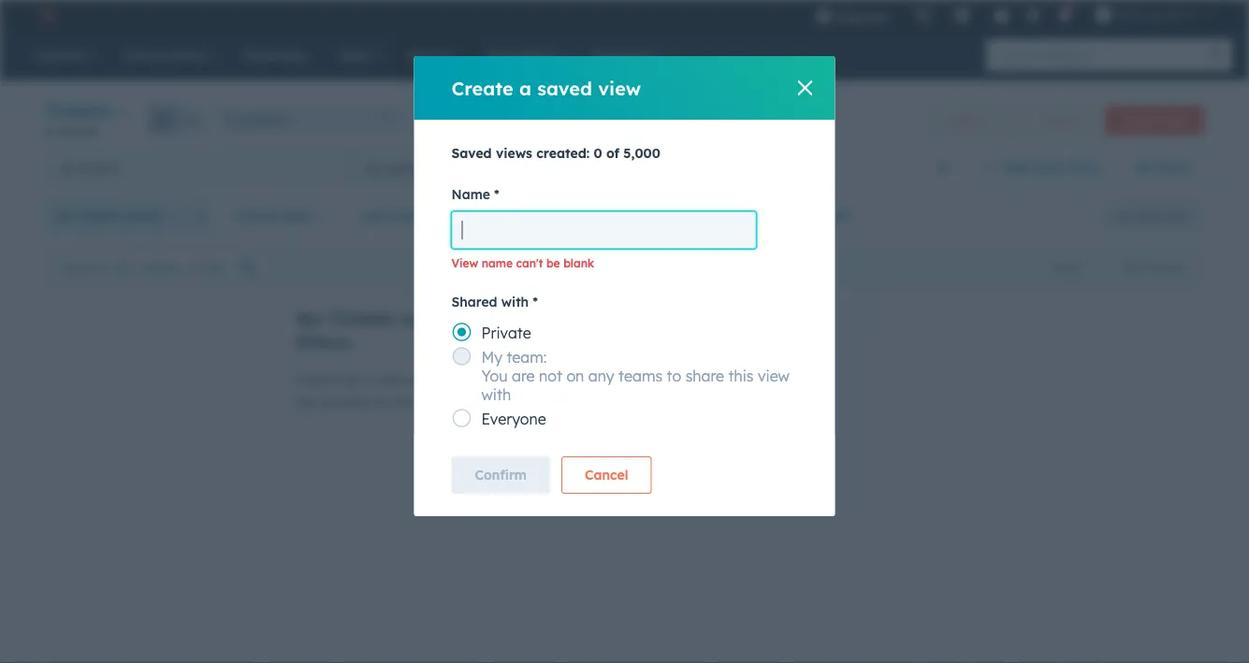 Task type: vqa. For each thing, say whether or not it's contained in the screenshot.
second the (1) from the left
yes



Task type: describe. For each thing, give the bounding box(es) containing it.
upgrade image
[[816, 8, 833, 25]]

all pipelines button
[[218, 104, 405, 134]]

create a saved view
[[452, 76, 641, 100]]

my team: you are not on any teams to share this view with
[[482, 348, 790, 404]]

expecting
[[296, 372, 357, 388]]

export button
[[1037, 255, 1097, 279]]

everyone
[[482, 410, 546, 429]]

saved
[[452, 145, 492, 161]]

team:
[[507, 348, 547, 367]]

0 vertical spatial with
[[501, 294, 529, 310]]

of
[[606, 145, 620, 161]]

catches
[[465, 394, 512, 410]]

records
[[56, 124, 98, 138]]

(1) ticket owner button
[[45, 198, 188, 235]]

ticket
[[1160, 113, 1189, 127]]

again
[[506, 372, 541, 388]]

advanced filters (1) button
[[611, 198, 783, 235]]

view right saved
[[598, 76, 641, 100]]

create a saved view dialog
[[414, 56, 835, 517]]

priority
[[525, 208, 574, 224]]

*
[[533, 294, 538, 310]]

25
[[654, 474, 669, 490]]

with inside my team: you are not on any teams to share this view with
[[482, 386, 511, 404]]

save view button
[[1103, 201, 1205, 231]]

edit columns
[[1120, 260, 1188, 274]]

it!
[[1187, 7, 1197, 22]]

are
[[512, 367, 535, 386]]

Search HubSpot search field
[[987, 39, 1216, 71]]

hubspot link
[[22, 4, 70, 26]]

next
[[570, 474, 602, 490]]

cancel button
[[562, 457, 652, 494]]

hubspot image
[[34, 4, 56, 26]]

Search ID, name, or description search field
[[50, 250, 271, 284]]

none text field inside name element
[[452, 212, 757, 249]]

all views link
[[1123, 149, 1205, 186]]

calling icon image
[[915, 7, 932, 24]]

tickets inside the no tickets match the current filters.
[[328, 307, 395, 330]]

private
[[482, 324, 531, 343]]

save
[[1136, 209, 1162, 223]]

pagination navigation
[[492, 470, 642, 495]]

shared
[[452, 294, 498, 310]]

create for create ticket
[[1121, 113, 1156, 127]]

all for all pipelines
[[226, 112, 239, 126]]

save view
[[1136, 209, 1189, 223]]

search button
[[1201, 39, 1233, 71]]

import button
[[1025, 105, 1094, 135]]

my for my open tickets
[[365, 160, 384, 176]]

notifications button
[[1049, 0, 1081, 30]]

prev button
[[492, 470, 564, 495]]

(1) ticket owner
[[57, 208, 163, 224]]

add view (3/5) button
[[971, 149, 1123, 186]]

vhs can fix it!
[[1116, 7, 1197, 22]]

vhs can fix it! button
[[1084, 0, 1225, 30]]

view
[[452, 256, 479, 270]]

views for saved
[[496, 145, 533, 161]]

to inside my team: you are not on any teams to share this view with
[[667, 367, 682, 386]]

close image
[[798, 81, 813, 95]]

create ticket button
[[1105, 105, 1205, 135]]

date inside 'popup button'
[[447, 208, 476, 224]]

fix
[[1169, 7, 1183, 22]]

25 per page
[[654, 474, 732, 490]]

notifications image
[[1056, 8, 1073, 25]]

expecting to see new tickets? try again in a few seconds as the system catches up.
[[296, 372, 568, 410]]

as
[[376, 394, 390, 410]]

(1) inside button
[[753, 208, 770, 224]]

seconds
[[321, 394, 372, 410]]

last
[[361, 208, 389, 224]]

filters
[[711, 208, 749, 224]]

system
[[417, 394, 461, 410]]

my open tickets
[[365, 160, 463, 176]]

priority button
[[513, 198, 599, 235]]

import
[[1040, 113, 1078, 127]]

all views
[[1135, 159, 1193, 176]]

edit columns button
[[1108, 255, 1200, 279]]

match
[[401, 307, 460, 330]]

settings image
[[1025, 8, 1042, 25]]

any
[[589, 367, 615, 386]]

ticket
[[78, 208, 118, 224]]

all for all tickets
[[60, 160, 75, 176]]

pipelines
[[242, 112, 289, 126]]

view inside button
[[1165, 209, 1189, 223]]

add
[[1003, 159, 1029, 176]]

owner
[[122, 208, 163, 224]]

tickets inside popup button
[[45, 99, 111, 123]]

no
[[296, 307, 323, 330]]

activity
[[393, 208, 443, 224]]

the inside the no tickets match the current filters.
[[465, 307, 495, 330]]

share
[[686, 367, 725, 386]]

in
[[545, 372, 556, 388]]

actions button
[[931, 105, 1013, 135]]

cancel
[[585, 467, 629, 483]]

this
[[729, 367, 754, 386]]

next button
[[564, 470, 642, 495]]

tickets inside button
[[78, 160, 119, 176]]

view inside popup button
[[1033, 159, 1063, 176]]

can
[[1145, 7, 1166, 22]]

see
[[377, 372, 398, 388]]



Task type: locate. For each thing, give the bounding box(es) containing it.
25 per page button
[[642, 463, 757, 501]]

menu
[[803, 0, 1227, 30]]

(1) right filters
[[753, 208, 770, 224]]

0 horizontal spatial (1)
[[57, 208, 74, 224]]

view name can't be blank
[[452, 256, 594, 270]]

view right save
[[1165, 209, 1189, 223]]

0 left of
[[594, 145, 602, 161]]

the right match
[[465, 307, 495, 330]]

on
[[567, 367, 584, 386]]

0 horizontal spatial the
[[394, 394, 413, 410]]

all down 0 records
[[60, 160, 75, 176]]

created:
[[537, 145, 590, 161]]

you
[[482, 367, 508, 386]]

(1) inside popup button
[[57, 208, 74, 224]]

tickets down records
[[78, 160, 119, 176]]

1 (1) from the left
[[57, 208, 74, 224]]

tickets?
[[430, 372, 480, 388]]

help button
[[986, 0, 1018, 30]]

a right in
[[560, 372, 568, 388]]

0 vertical spatial create
[[452, 76, 514, 100]]

be
[[547, 256, 560, 270]]

2 horizontal spatial create
[[1121, 113, 1156, 127]]

the right the as
[[394, 394, 413, 410]]

tickets right no
[[328, 307, 395, 330]]

filters.
[[296, 330, 354, 354]]

open
[[388, 160, 419, 176]]

all down the create ticket
[[1135, 159, 1152, 176]]

all inside all views link
[[1135, 159, 1152, 176]]

views inside the create a saved view dialog
[[496, 145, 533, 161]]

name
[[452, 186, 490, 203]]

last activity date
[[361, 208, 476, 224]]

add view (3/5)
[[1003, 159, 1100, 176]]

with left *
[[501, 294, 529, 310]]

view right this
[[758, 367, 790, 386]]

settings link
[[1022, 5, 1045, 25]]

can't
[[516, 256, 543, 270]]

to left share
[[667, 367, 682, 386]]

the inside expecting to see new tickets? try again in a few seconds as the system catches up.
[[394, 394, 413, 410]]

0 horizontal spatial date
[[283, 208, 313, 224]]

clear all button
[[783, 198, 862, 235]]

0 horizontal spatial views
[[496, 145, 533, 161]]

tickets
[[45, 99, 111, 123], [328, 307, 395, 330]]

my
[[365, 160, 384, 176], [482, 348, 503, 367]]

0 vertical spatial 0
[[45, 124, 52, 138]]

create inside dialog
[[452, 76, 514, 100]]

to left the see
[[361, 372, 374, 388]]

1 date from the left
[[283, 208, 313, 224]]

1 vertical spatial the
[[394, 394, 413, 410]]

try
[[484, 372, 502, 388]]

advanced
[[642, 208, 707, 224]]

0 horizontal spatial create
[[235, 208, 279, 224]]

clear all
[[795, 208, 850, 224]]

all for all views
[[1135, 159, 1152, 176]]

clear
[[795, 208, 829, 224]]

views for all
[[1156, 159, 1193, 176]]

all inside all pipelines popup button
[[226, 112, 239, 126]]

columns
[[1144, 260, 1188, 274]]

0 horizontal spatial tickets
[[78, 160, 119, 176]]

5,000
[[624, 145, 661, 161]]

all left pipelines
[[226, 112, 239, 126]]

views
[[496, 145, 533, 161], [1156, 159, 1193, 176]]

1 vertical spatial with
[[482, 386, 511, 404]]

all tickets button
[[45, 149, 351, 186]]

view
[[598, 76, 641, 100], [1033, 159, 1063, 176], [1165, 209, 1189, 223], [758, 367, 790, 386]]

create up saved
[[452, 76, 514, 100]]

no tickets match the current filters.
[[296, 307, 569, 354]]

to inside expecting to see new tickets? try again in a few seconds as the system catches up.
[[361, 372, 374, 388]]

1 horizontal spatial 0
[[594, 145, 602, 161]]

to
[[667, 367, 682, 386], [361, 372, 374, 388]]

search image
[[1210, 49, 1223, 62]]

0 horizontal spatial my
[[365, 160, 384, 176]]

all right clear on the right top of page
[[833, 208, 850, 224]]

shared with *
[[452, 294, 538, 310]]

edit
[[1120, 260, 1141, 274]]

0 left records
[[45, 124, 52, 138]]

1 vertical spatial my
[[482, 348, 503, 367]]

1 tickets from the left
[[78, 160, 119, 176]]

marketplaces button
[[943, 0, 982, 30]]

view inside my team: you are not on any teams to share this view with
[[758, 367, 790, 386]]

0 horizontal spatial tickets
[[45, 99, 111, 123]]

(1) left ticket
[[57, 208, 74, 224]]

0 vertical spatial a
[[519, 76, 532, 100]]

my left open
[[365, 160, 384, 176]]

a inside dialog
[[519, 76, 532, 100]]

1 horizontal spatial a
[[560, 372, 568, 388]]

a left saved
[[519, 76, 532, 100]]

(1)
[[57, 208, 74, 224], [753, 208, 770, 224]]

actions
[[947, 113, 986, 127]]

date left last
[[283, 208, 313, 224]]

None text field
[[452, 212, 757, 249]]

confirm
[[475, 467, 527, 483]]

saved views created: 0 of 5,000
[[452, 145, 661, 161]]

2 tickets from the left
[[422, 160, 463, 176]]

name element
[[452, 210, 798, 251]]

my inside my open tickets button
[[365, 160, 384, 176]]

0 horizontal spatial 0
[[45, 124, 52, 138]]

blank
[[564, 256, 594, 270]]

1 horizontal spatial (1)
[[753, 208, 770, 224]]

0 vertical spatial tickets
[[45, 99, 111, 123]]

0 vertical spatial my
[[365, 160, 384, 176]]

1 horizontal spatial tickets
[[422, 160, 463, 176]]

date
[[283, 208, 313, 224], [447, 208, 476, 224]]

menu item
[[902, 0, 906, 30]]

1 horizontal spatial to
[[667, 367, 682, 386]]

up.
[[516, 394, 535, 410]]

0 inside the create a saved view dialog
[[594, 145, 602, 161]]

group
[[147, 104, 206, 134]]

1 vertical spatial 0
[[594, 145, 602, 161]]

calling icon button
[[908, 3, 939, 27]]

all inside clear all button
[[833, 208, 850, 224]]

create down all tickets button
[[235, 208, 279, 224]]

a
[[519, 76, 532, 100], [560, 372, 568, 388]]

1 horizontal spatial date
[[447, 208, 476, 224]]

2 vertical spatial create
[[235, 208, 279, 224]]

1 vertical spatial tickets
[[328, 307, 395, 330]]

menu containing vhs can fix it!
[[803, 0, 1227, 30]]

my inside my team: you are not on any teams to share this view with
[[482, 348, 503, 367]]

(3/5)
[[1067, 159, 1100, 176]]

tickets up records
[[45, 99, 111, 123]]

new
[[402, 372, 427, 388]]

teams
[[619, 367, 663, 386]]

date inside popup button
[[283, 208, 313, 224]]

0 records
[[45, 124, 98, 138]]

terry turtle image
[[1096, 7, 1113, 23]]

tickets button
[[45, 97, 129, 124]]

create ticket
[[1121, 113, 1189, 127]]

create inside popup button
[[235, 208, 279, 224]]

shared with * element
[[452, 317, 798, 433]]

confirm button
[[452, 457, 550, 494]]

tickets inside button
[[422, 160, 463, 176]]

per
[[673, 474, 695, 490]]

create left ticket
[[1121, 113, 1156, 127]]

views right saved
[[496, 145, 533, 161]]

with left up.
[[482, 386, 511, 404]]

a inside expecting to see new tickets? try again in a few seconds as the system catches up.
[[560, 372, 568, 388]]

upgrade
[[836, 9, 889, 24]]

not
[[539, 367, 563, 386]]

tickets up name
[[422, 160, 463, 176]]

page
[[699, 474, 732, 490]]

marketplaces image
[[954, 8, 971, 25]]

1 horizontal spatial create
[[452, 76, 514, 100]]

advanced filters (1)
[[642, 208, 770, 224]]

views down ticket
[[1156, 159, 1193, 176]]

create date button
[[223, 198, 338, 235]]

with
[[501, 294, 529, 310], [482, 386, 511, 404]]

the
[[465, 307, 495, 330], [394, 394, 413, 410]]

date down name
[[447, 208, 476, 224]]

my for my team: you are not on any teams to share this view with
[[482, 348, 503, 367]]

create
[[452, 76, 514, 100], [1121, 113, 1156, 127], [235, 208, 279, 224]]

0 horizontal spatial a
[[519, 76, 532, 100]]

2 (1) from the left
[[753, 208, 770, 224]]

2 date from the left
[[447, 208, 476, 224]]

1 vertical spatial create
[[1121, 113, 1156, 127]]

0 vertical spatial the
[[465, 307, 495, 330]]

name
[[482, 256, 513, 270]]

0 horizontal spatial to
[[361, 372, 374, 388]]

create inside 'button'
[[1121, 113, 1156, 127]]

create for create date
[[235, 208, 279, 224]]

1 horizontal spatial my
[[482, 348, 503, 367]]

saved
[[537, 76, 593, 100]]

all inside all tickets button
[[60, 160, 75, 176]]

all pipelines
[[226, 112, 289, 126]]

my up try
[[482, 348, 503, 367]]

tickets banner
[[45, 97, 1205, 149]]

create for create a saved view
[[452, 76, 514, 100]]

group inside tickets "banner"
[[147, 104, 206, 134]]

1 vertical spatial a
[[560, 372, 568, 388]]

1 horizontal spatial the
[[465, 307, 495, 330]]

vhs
[[1116, 7, 1141, 22]]

view right add
[[1033, 159, 1063, 176]]

create date
[[235, 208, 313, 224]]

help image
[[994, 8, 1011, 25]]

prev
[[528, 474, 557, 490]]

0 inside tickets "banner"
[[45, 124, 52, 138]]

1 horizontal spatial tickets
[[328, 307, 395, 330]]

1 horizontal spatial views
[[1156, 159, 1193, 176]]



